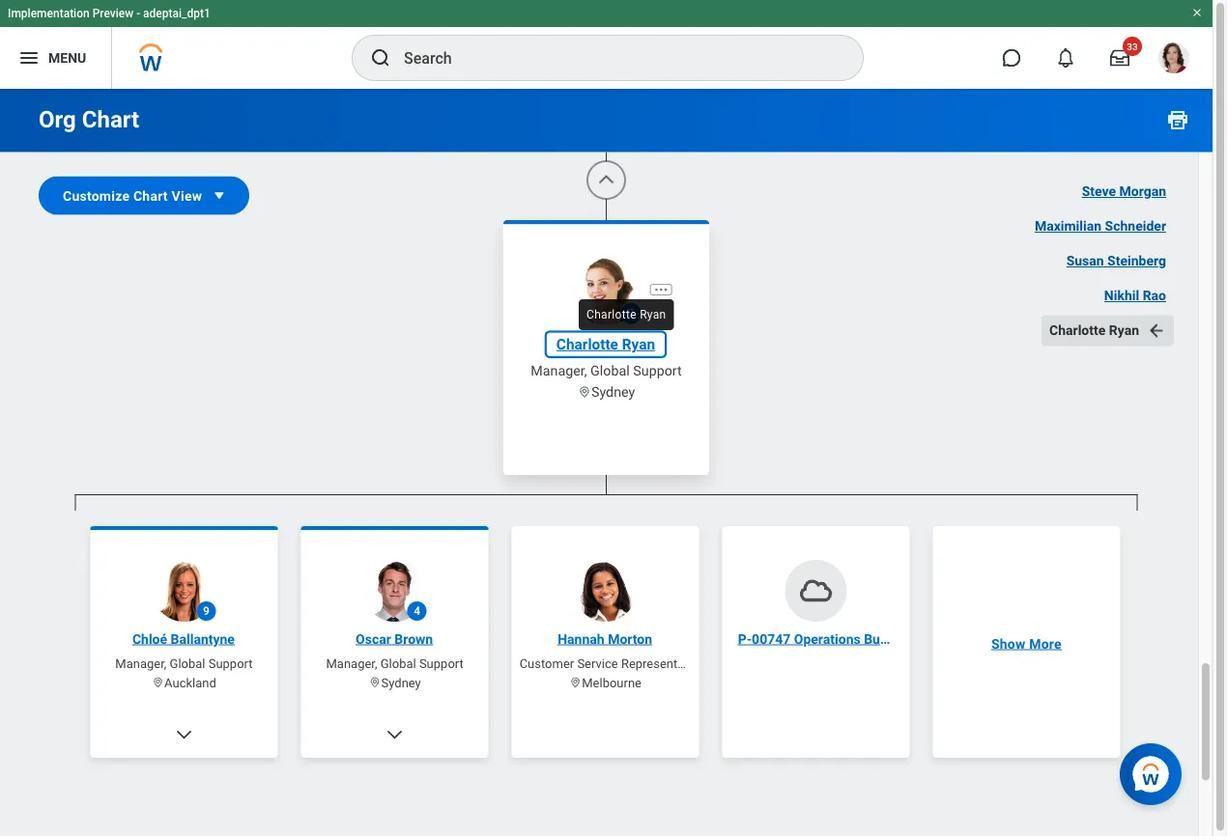 Task type: vqa. For each thing, say whether or not it's contained in the screenshot.
the ballantyne
yes



Task type: describe. For each thing, give the bounding box(es) containing it.
sydney for ryan
[[591, 385, 635, 401]]

ryan for 'charlotte ryan' link at the top of page
[[622, 336, 655, 354]]

adeptai_dpt1
[[143, 7, 211, 20]]

charlotte ryan button
[[1042, 316, 1174, 346]]

preview
[[92, 7, 134, 20]]

manager, global support for ryan
[[531, 364, 682, 380]]

support for ballantyne
[[209, 657, 253, 672]]

schneider
[[1105, 218, 1167, 234]]

-
[[136, 7, 140, 20]]

customize
[[63, 188, 130, 204]]

arrow left image
[[1147, 321, 1167, 341]]

chloé ballantyne link
[[125, 631, 243, 650]]

charlotte ryan inside charlotte ryan button
[[1050, 323, 1140, 339]]

menu
[[48, 50, 86, 66]]

more
[[1030, 637, 1062, 653]]

morgan
[[1120, 184, 1167, 200]]

chart for org
[[82, 106, 139, 133]]

org chart main content
[[0, 0, 1213, 837]]

charlotte for charlotte ryan tooltip
[[587, 308, 637, 322]]

chevron down image
[[175, 726, 194, 746]]

close environment banner image
[[1192, 7, 1203, 18]]

9
[[203, 606, 210, 619]]

show
[[992, 637, 1026, 653]]

customer service representative
[[520, 657, 705, 672]]

location image for oscar
[[369, 678, 381, 690]]

location image
[[152, 678, 165, 690]]

hannah morton
[[558, 632, 653, 648]]

nikhil rao button
[[1097, 281, 1174, 312]]

ballantyne
[[171, 632, 235, 648]]

oscar brown
[[356, 632, 433, 648]]

global for brown
[[381, 657, 416, 672]]

manager, for chloé ballantyne
[[116, 657, 167, 672]]

justify image
[[17, 46, 41, 70]]

menu banner
[[0, 0, 1213, 89]]

Search Workday  search field
[[404, 37, 823, 79]]

profile logan mcneil image
[[1159, 43, 1190, 77]]

manager, global support for ballantyne
[[116, 657, 253, 672]]

hannah morton link
[[550, 631, 660, 650]]

auckland
[[165, 677, 217, 691]]

global for ryan
[[591, 364, 630, 380]]

representative
[[621, 657, 705, 672]]

susan steinberg
[[1067, 253, 1167, 269]]

org chart
[[39, 106, 139, 133]]

location image for hannah
[[570, 678, 582, 690]]

33 button
[[1099, 37, 1142, 79]]

manager, for oscar brown
[[326, 657, 378, 672]]

related actions image
[[653, 283, 669, 298]]

inbox large image
[[1111, 48, 1130, 68]]

charlotte ryan for charlotte ryan tooltip
[[587, 308, 666, 322]]

service
[[578, 657, 618, 672]]

steve
[[1082, 184, 1116, 200]]

nikhil
[[1105, 288, 1140, 304]]

33
[[1127, 41, 1138, 52]]

search image
[[369, 46, 392, 70]]



Task type: locate. For each thing, give the bounding box(es) containing it.
ryan for charlotte ryan tooltip
[[640, 308, 666, 322]]

chart right org at top
[[82, 106, 139, 133]]

2 horizontal spatial manager, global support
[[531, 364, 682, 380]]

2 horizontal spatial global
[[591, 364, 630, 380]]

chart left view
[[133, 188, 168, 204]]

maximilian schneider
[[1035, 218, 1167, 234]]

manager, global support for brown
[[326, 657, 464, 672]]

show more button
[[982, 630, 1072, 661]]

charlotte inside tooltip
[[587, 308, 637, 322]]

chloé ballantyne
[[133, 632, 235, 648]]

customize chart view button
[[39, 176, 250, 215]]

support for ryan
[[633, 364, 682, 380]]

charlotte ryan down charlotte ryan tooltip
[[557, 336, 655, 354]]

steve morgan button
[[1074, 176, 1174, 207]]

charlotte ryan
[[587, 308, 666, 322], [1050, 323, 1140, 339], [557, 336, 655, 354]]

manager, global support down 'charlotte ryan' link at the top of page
[[531, 364, 682, 380]]

location image down 'charlotte ryan' link at the top of page
[[578, 386, 591, 400]]

operations
[[794, 632, 861, 648]]

charlotte up 'charlotte ryan' link at the top of page
[[587, 308, 637, 322]]

charlotte ryan down nikhil
[[1050, 323, 1140, 339]]

menu button
[[0, 27, 111, 89]]

oscar
[[356, 632, 391, 648]]

1 horizontal spatial manager,
[[326, 657, 378, 672]]

support for brown
[[420, 657, 464, 672]]

steve morgan
[[1082, 184, 1167, 200]]

support
[[633, 364, 682, 380], [209, 657, 253, 672], [420, 657, 464, 672]]

location image for charlotte
[[578, 386, 591, 400]]

analyst
[[923, 632, 969, 648]]

charlotte ryan for 'charlotte ryan' link at the top of page
[[557, 336, 655, 354]]

show more
[[992, 637, 1062, 653]]

charlotte ryan up 'charlotte ryan' link at the top of page
[[587, 308, 666, 322]]

manager, global support
[[531, 364, 682, 380], [116, 657, 253, 672], [326, 657, 464, 672]]

4
[[414, 606, 421, 619]]

ryan
[[640, 308, 666, 322], [1109, 323, 1140, 339], [622, 336, 655, 354]]

ryan down charlotte ryan tooltip
[[622, 336, 655, 354]]

charlotte ryan inside charlotte ryan tooltip
[[587, 308, 666, 322]]

chart inside button
[[133, 188, 168, 204]]

brown
[[395, 632, 433, 648]]

chevron up image
[[597, 171, 616, 190]]

global
[[591, 364, 630, 380], [170, 657, 206, 672], [381, 657, 416, 672]]

0 vertical spatial chart
[[82, 106, 139, 133]]

location image down service
[[570, 678, 582, 690]]

0 horizontal spatial manager, global support
[[116, 657, 253, 672]]

charlotte down nikhil
[[1050, 323, 1106, 339]]

customer
[[520, 657, 574, 672]]

1 vertical spatial chart
[[133, 188, 168, 204]]

1 horizontal spatial global
[[381, 657, 416, 672]]

chart for customize
[[133, 188, 168, 204]]

melbourne
[[582, 677, 642, 691]]

global down the oscar brown link
[[381, 657, 416, 672]]

p-00747 operations business analyst (unfilled) link
[[730, 631, 1029, 650]]

caret down image
[[210, 186, 229, 205]]

susan
[[1067, 253, 1104, 269]]

1 horizontal spatial support
[[420, 657, 464, 672]]

sydney down 'charlotte ryan' link at the top of page
[[591, 385, 635, 401]]

2 horizontal spatial manager,
[[531, 364, 587, 380]]

chart
[[82, 106, 139, 133], [133, 188, 168, 204]]

chloé
[[133, 632, 168, 648]]

1 horizontal spatial sydney
[[591, 385, 635, 401]]

0 horizontal spatial manager,
[[116, 657, 167, 672]]

sydney inside charlotte ryan, charlotte ryan, 7 direct reports element
[[381, 677, 421, 691]]

business
[[864, 632, 920, 648]]

0 horizontal spatial global
[[170, 657, 206, 672]]

morton
[[608, 632, 653, 648]]

manager, global support down the oscar brown link
[[326, 657, 464, 672]]

manager, down oscar
[[326, 657, 378, 672]]

maximilian schneider button
[[1027, 211, 1174, 242]]

view
[[172, 188, 202, 204]]

sydney
[[591, 385, 635, 401], [381, 677, 421, 691]]

ryan inside tooltip
[[640, 308, 666, 322]]

charlotte ryan tooltip
[[575, 296, 678, 334]]

support down 'charlotte ryan' link at the top of page
[[633, 364, 682, 380]]

p-
[[738, 632, 752, 648]]

charlotte ryan, charlotte ryan, 7 direct reports element
[[75, 512, 1138, 837]]

ryan left arrow left icon
[[1109, 323, 1140, 339]]

global down 'charlotte ryan' link at the top of page
[[591, 364, 630, 380]]

ryan inside button
[[1109, 323, 1140, 339]]

p-00747 operations business analyst (unfilled)
[[738, 632, 1029, 648]]

2 horizontal spatial support
[[633, 364, 682, 380]]

0 horizontal spatial sydney
[[381, 677, 421, 691]]

implementation
[[8, 7, 90, 20]]

manager, up location icon
[[116, 657, 167, 672]]

manager, down 'charlotte ryan' link at the top of page
[[531, 364, 587, 380]]

1 horizontal spatial manager, global support
[[326, 657, 464, 672]]

00747
[[752, 632, 791, 648]]

location image
[[578, 386, 591, 400], [369, 678, 381, 690], [570, 678, 582, 690]]

rao
[[1143, 288, 1167, 304]]

(unfilled)
[[972, 632, 1029, 648]]

charlotte inside button
[[1050, 323, 1106, 339]]

sydney down the oscar brown link
[[381, 677, 421, 691]]

susan steinberg button
[[1059, 246, 1174, 277]]

maximilian
[[1035, 218, 1102, 234]]

manager,
[[531, 364, 587, 380], [116, 657, 167, 672], [326, 657, 378, 672]]

charlotte for 'charlotte ryan' link at the top of page
[[557, 336, 618, 354]]

support down ballantyne
[[209, 657, 253, 672]]

support down brown
[[420, 657, 464, 672]]

chevron down image
[[385, 726, 405, 746]]

location image down oscar
[[369, 678, 381, 690]]

charlotte ryan link
[[548, 335, 664, 356]]

oscar brown link
[[348, 631, 441, 650]]

0 horizontal spatial support
[[209, 657, 253, 672]]

ryan down related actions image
[[640, 308, 666, 322]]

manager, for charlotte ryan
[[531, 364, 587, 380]]

charlotte
[[587, 308, 637, 322], [1050, 323, 1106, 339], [557, 336, 618, 354]]

charlotte down charlotte ryan tooltip
[[557, 336, 618, 354]]

org
[[39, 106, 76, 133]]

0 vertical spatial sydney
[[591, 385, 635, 401]]

global for ballantyne
[[170, 657, 206, 672]]

nikhil rao
[[1105, 288, 1167, 304]]

notifications large image
[[1056, 48, 1076, 68]]

manager, global support up 'auckland'
[[116, 657, 253, 672]]

steinberg
[[1108, 253, 1167, 269]]

print org chart image
[[1167, 108, 1190, 131]]

1 vertical spatial sydney
[[381, 677, 421, 691]]

customize chart view
[[63, 188, 202, 204]]

global up 'auckland'
[[170, 657, 206, 672]]

implementation preview -   adeptai_dpt1
[[8, 7, 211, 20]]

sydney for brown
[[381, 677, 421, 691]]

hannah
[[558, 632, 605, 648]]



